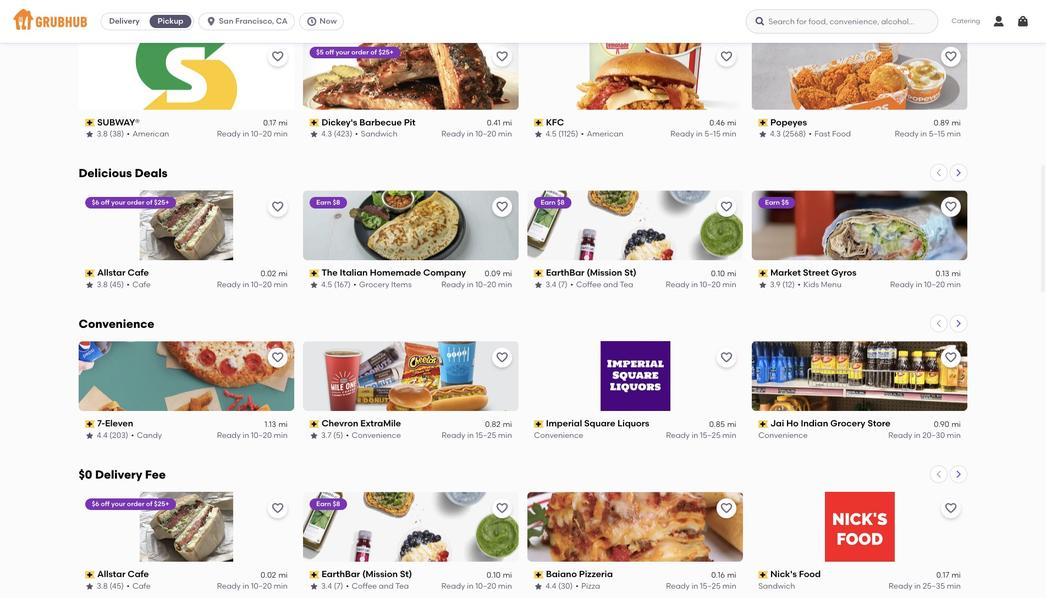 Task type: vqa. For each thing, say whether or not it's contained in the screenshot.


Task type: describe. For each thing, give the bounding box(es) containing it.
picks
[[132, 16, 163, 29]]

0 horizontal spatial grocery
[[359, 280, 390, 290]]

delivery inside button
[[109, 17, 140, 26]]

subscription pass image for nick's food logo
[[759, 571, 769, 579]]

min for the popeyes logo
[[948, 129, 962, 139]]

ready for the popeyes logo
[[896, 129, 919, 139]]

0 vertical spatial $25+
[[379, 48, 394, 56]]

subscription pass image for chevron extramile logo
[[310, 420, 320, 428]]

$0 delivery fee
[[79, 468, 166, 482]]

in for nick's food logo
[[915, 582, 922, 591]]

subscription pass image for subway®
[[85, 119, 95, 127]]

items
[[391, 280, 412, 290]]

0.02 for $0 delivery fee
[[261, 570, 276, 580]]

0.02 for delicious deals
[[261, 269, 276, 278]]

allstar cafe for delivery
[[97, 569, 149, 580]]

in for 7-eleven logo
[[243, 431, 249, 440]]

gyros
[[832, 268, 857, 278]]

pit
[[404, 117, 416, 127]]

ready for the italian homemade company logo on the left top
[[442, 280, 465, 290]]

4.3 (423)
[[321, 129, 353, 139]]

pickup
[[158, 17, 184, 26]]

kids
[[804, 280, 820, 290]]

1 vertical spatial (7)
[[334, 582, 343, 591]]

0 horizontal spatial 0.10 mi
[[487, 570, 512, 580]]

4.4 (30)
[[546, 582, 573, 591]]

american for subway®
[[133, 129, 169, 139]]

4.5 for the italian homemade company
[[321, 280, 332, 290]]

jai
[[771, 418, 785, 429]]

(30)
[[559, 582, 573, 591]]

• convenience
[[346, 431, 401, 440]]

10–20 for subway® logo
[[251, 129, 272, 139]]

allstar for delicious
[[97, 268, 126, 278]]

san
[[219, 17, 234, 26]]

1 vertical spatial delivery
[[95, 468, 142, 482]]

4.4 for 7-
[[97, 431, 108, 440]]

italian
[[340, 268, 368, 278]]

ready for right earthbar (mission st) logo
[[666, 280, 690, 290]]

10–20 for market street gyros logo
[[925, 280, 946, 290]]

0.89
[[934, 118, 950, 128]]

extramile
[[361, 418, 401, 429]]

(38)
[[110, 129, 124, 139]]

• kids menu
[[798, 280, 842, 290]]

(45) for deals
[[110, 280, 124, 290]]

fee
[[145, 468, 166, 482]]

san francisco, ca button
[[199, 13, 299, 30]]

$25+ for delicious deals
[[154, 199, 169, 207]]

mi for kfc logo
[[728, 118, 737, 128]]

0.17 mi for nick's food
[[937, 570, 962, 580]]

0 vertical spatial order
[[352, 48, 369, 56]]

0.90 mi
[[935, 420, 962, 429]]

delicious
[[79, 166, 132, 180]]

0 vertical spatial and
[[604, 280, 619, 290]]

3.8 (38)
[[97, 129, 124, 139]]

caret left icon image for deals
[[935, 169, 944, 177]]

caret right icon image for deals
[[955, 169, 964, 177]]

in for baiano pizzeria  logo
[[692, 582, 699, 591]]

0.02 mi for delicious deals
[[261, 269, 288, 278]]

dickey's
[[322, 117, 358, 127]]

subscription pass image for allstar cafe
[[85, 270, 95, 277]]

baiano pizzeria
[[546, 569, 613, 580]]

in for dickey's barbecue pit logo
[[467, 129, 474, 139]]

(423)
[[334, 129, 353, 139]]

1 horizontal spatial (7)
[[559, 280, 568, 290]]

ready for imperial square liquors logo
[[666, 431, 690, 440]]

fast
[[815, 129, 831, 139]]

15–25 down "0.82" on the left of the page
[[476, 431, 497, 440]]

mi for market street gyros logo
[[952, 269, 962, 278]]

0 vertical spatial sandwich
[[361, 129, 398, 139]]

ca
[[276, 17, 288, 26]]

0.46
[[710, 118, 725, 128]]

min for chevron extramile logo
[[498, 431, 512, 440]]

0.17 for subway®
[[263, 118, 276, 128]]

1 vertical spatial earthbar
[[322, 569, 360, 580]]

3.8 for $0
[[97, 582, 108, 591]]

ready for market street gyros logo
[[891, 280, 915, 290]]

20–30
[[923, 431, 946, 440]]

0.46 mi
[[710, 118, 737, 128]]

allstar for $0
[[97, 569, 126, 580]]

ready for $0 delivery fee 'allstar cafe logo'
[[217, 582, 241, 591]]

(45) for delivery
[[110, 582, 124, 591]]

chevron extramile
[[322, 418, 401, 429]]

0 vertical spatial earthbar
[[546, 268, 585, 278]]

subway®
[[97, 117, 140, 127]]

3.8 (45) for $0
[[97, 582, 124, 591]]

popeyes logo image
[[752, 40, 968, 110]]

delivery button
[[101, 13, 148, 30]]

imperial square liquors
[[546, 418, 650, 429]]

ho
[[787, 418, 799, 429]]

$5 off your order of $25+
[[316, 48, 394, 56]]

(2568)
[[783, 129, 807, 139]]

4.5 (167)
[[321, 280, 351, 290]]

4.5 for kfc
[[546, 129, 557, 139]]

0 horizontal spatial 3.4
[[321, 582, 332, 591]]

4.4 (203)
[[97, 431, 128, 440]]

1 horizontal spatial earthbar (mission st) logo image
[[528, 191, 744, 261]]

0 vertical spatial tea
[[620, 280, 634, 290]]

15–25 for convenience
[[701, 431, 721, 440]]

star icon image for subway® logo
[[85, 130, 94, 139]]

ready for nick's food logo
[[889, 582, 913, 591]]

mi for chevron extramile logo
[[503, 420, 512, 429]]

min for imperial square liquors logo
[[723, 431, 737, 440]]

• sandwich
[[355, 129, 398, 139]]

ready in 15–25 min for $0 delivery fee
[[666, 582, 737, 591]]

candy
[[137, 431, 162, 440]]

the italian homemade company
[[322, 268, 466, 278]]

1 vertical spatial earthbar (mission st) logo image
[[303, 492, 519, 562]]

in for market street gyros logo
[[916, 280, 923, 290]]

subscription pass image for jai ho indian grocery store
[[759, 420, 769, 428]]

(167)
[[334, 280, 351, 290]]

7-
[[97, 418, 105, 429]]

0 vertical spatial 0.10 mi
[[712, 269, 737, 278]]

min for dickey's barbecue pit logo
[[498, 129, 512, 139]]

your for delivery
[[111, 500, 125, 508]]

catering
[[952, 17, 981, 25]]

1 horizontal spatial st)
[[625, 268, 637, 278]]

0.90
[[935, 420, 950, 429]]

pizza
[[582, 582, 601, 591]]

• for the popeyes logo
[[809, 129, 812, 139]]

0 vertical spatial your
[[336, 48, 350, 56]]

ready in 25–35 min
[[889, 582, 962, 591]]

barbecue
[[360, 117, 402, 127]]

1 horizontal spatial 3.4
[[546, 280, 557, 290]]

nick's food
[[771, 569, 821, 580]]

store
[[868, 418, 891, 429]]

ready for 7-eleven logo
[[217, 431, 241, 440]]

caret right icon image for picks
[[955, 18, 964, 27]]

national
[[79, 16, 130, 29]]

ready for 'allstar cafe logo' corresponding to delicious deals
[[217, 280, 241, 290]]

min for baiano pizzeria  logo
[[723, 582, 737, 591]]

1 vertical spatial tea
[[396, 582, 409, 591]]

market street gyros
[[771, 268, 857, 278]]

in for bottommost earthbar (mission st) logo
[[467, 582, 474, 591]]

mi for jai ho indian grocery store logo
[[952, 420, 962, 429]]

0 horizontal spatial food
[[800, 569, 821, 580]]

earthbar (mission st) for right earthbar (mission st) logo
[[546, 268, 637, 278]]

chevron
[[322, 418, 359, 429]]

the italian homemade company logo image
[[303, 191, 519, 261]]

main navigation navigation
[[0, 0, 1047, 43]]

mi for baiano pizzeria  logo
[[728, 570, 737, 580]]

homemade
[[370, 268, 421, 278]]

0 vertical spatial of
[[371, 48, 377, 56]]

• coffee and tea for right earthbar (mission st) logo
[[571, 280, 634, 290]]

company
[[424, 268, 466, 278]]

0.41 mi
[[487, 118, 512, 128]]

in for chevron extramile logo
[[468, 431, 474, 440]]

ready in 20–30 min
[[889, 431, 962, 440]]

allstar cafe logo image for delicious deals
[[140, 191, 233, 261]]

10–20 for 'allstar cafe logo' corresponding to delicious deals
[[251, 280, 272, 290]]

$0
[[79, 468, 92, 482]]

• for market street gyros logo
[[798, 280, 801, 290]]

in for the popeyes logo
[[921, 129, 928, 139]]

10–20 for 7-eleven logo
[[251, 431, 272, 440]]

dickey's barbecue pit
[[322, 117, 416, 127]]

nick's
[[771, 569, 797, 580]]

1 horizontal spatial $5
[[782, 199, 789, 207]]

0.09
[[485, 269, 501, 278]]

the
[[322, 268, 338, 278]]

• cafe for deals
[[127, 280, 151, 290]]

san francisco, ca
[[219, 17, 288, 26]]

ready in 5–15 min for kfc
[[671, 129, 737, 139]]

3 caret left icon image from the top
[[935, 319, 944, 328]]

(12)
[[783, 280, 795, 290]]

• for dickey's barbecue pit logo
[[355, 129, 358, 139]]

delicious deals
[[79, 166, 168, 180]]



Task type: locate. For each thing, give the bounding box(es) containing it.
0.17 for nick's food
[[937, 570, 950, 580]]

(mission
[[587, 268, 623, 278], [363, 569, 398, 580]]

ready in 15–25 min
[[442, 431, 512, 440], [666, 431, 737, 440], [666, 582, 737, 591]]

$6 down delicious
[[92, 199, 99, 207]]

$25+ for $0 delivery fee
[[154, 500, 169, 508]]

0 horizontal spatial 4.3
[[321, 129, 332, 139]]

1 vertical spatial coffee
[[352, 582, 377, 591]]

1 horizontal spatial 0.10
[[712, 269, 725, 278]]

0 vertical spatial (7)
[[559, 280, 568, 290]]

0.89 mi
[[934, 118, 962, 128]]

$6 for $0
[[92, 500, 99, 508]]

0 vertical spatial 0.17 mi
[[263, 118, 288, 128]]

imperial
[[546, 418, 583, 429]]

0 vertical spatial 0.10
[[712, 269, 725, 278]]

3.8 (45)
[[97, 280, 124, 290], [97, 582, 124, 591]]

your down the delicious deals on the top left of the page
[[111, 199, 125, 207]]

4.3 (2568)
[[771, 129, 807, 139]]

sandwich
[[361, 129, 398, 139], [759, 582, 796, 591]]

10–20 for dickey's barbecue pit logo
[[476, 129, 497, 139]]

0 vertical spatial allstar cafe
[[97, 268, 149, 278]]

0.41
[[487, 118, 501, 128]]

1 horizontal spatial food
[[833, 129, 852, 139]]

allstar cafe logo image for $0 delivery fee
[[140, 492, 233, 562]]

$8 for delicious deals
[[333, 199, 340, 207]]

0 vertical spatial grocery
[[359, 280, 390, 290]]

ready
[[217, 129, 241, 139], [442, 129, 465, 139], [671, 129, 695, 139], [896, 129, 919, 139], [217, 280, 241, 290], [442, 280, 465, 290], [666, 280, 690, 290], [891, 280, 915, 290], [217, 431, 241, 440], [442, 431, 466, 440], [666, 431, 690, 440], [889, 431, 913, 440], [217, 582, 241, 591], [442, 582, 465, 591], [666, 582, 690, 591], [889, 582, 913, 591]]

save this restaurant image
[[271, 50, 285, 63], [945, 50, 958, 63], [720, 201, 734, 214], [945, 201, 958, 214], [496, 351, 509, 365], [496, 502, 509, 515]]

2 vertical spatial 3.8
[[97, 582, 108, 591]]

5–15 down '0.46'
[[705, 129, 721, 139]]

square
[[585, 418, 616, 429]]

min for subway® logo
[[274, 129, 288, 139]]

Search for food, convenience, alcohol... search field
[[746, 9, 939, 34]]

earn $5
[[766, 199, 789, 207]]

2 allstar cafe from the top
[[97, 569, 149, 580]]

ready in 15–25 min down 0.16
[[666, 582, 737, 591]]

1 horizontal spatial earthbar (mission st)
[[546, 268, 637, 278]]

2 allstar from the top
[[97, 569, 126, 580]]

1 vertical spatial • cafe
[[127, 582, 151, 591]]

subscription pass image for dickey's barbecue pit logo
[[310, 119, 320, 127]]

1 ready in 5–15 min from the left
[[671, 129, 737, 139]]

subscription pass image for baiano pizzeria  logo
[[534, 571, 544, 579]]

1 vertical spatial st)
[[400, 569, 412, 580]]

ready in 5–15 min down '0.46'
[[671, 129, 737, 139]]

food
[[833, 129, 852, 139], [800, 569, 821, 580]]

nick's food logo image
[[825, 492, 895, 562]]

in for kfc logo
[[697, 129, 703, 139]]

1 0.02 mi from the top
[[261, 269, 288, 278]]

$8
[[333, 199, 340, 207], [557, 199, 565, 207], [333, 500, 340, 508]]

earn $8 for $0 delivery fee
[[316, 500, 340, 508]]

1 vertical spatial $6 off your order of $25+
[[92, 500, 169, 508]]

1 horizontal spatial american
[[587, 129, 624, 139]]

0.85
[[710, 420, 725, 429]]

15–25 down 0.16
[[701, 582, 721, 591]]

1 vertical spatial of
[[146, 199, 153, 207]]

cafe
[[128, 268, 149, 278], [132, 280, 151, 290], [128, 569, 149, 580], [132, 582, 151, 591]]

1 vertical spatial 0.10
[[487, 570, 501, 580]]

1 vertical spatial order
[[127, 199, 145, 207]]

0 vertical spatial • cafe
[[127, 280, 151, 290]]

1 caret left icon image from the top
[[935, 18, 944, 27]]

1 vertical spatial 4.4
[[546, 582, 557, 591]]

subscription pass image
[[310, 119, 320, 127], [759, 119, 769, 127], [310, 270, 320, 277], [534, 270, 544, 277], [759, 270, 769, 277], [85, 420, 95, 428], [310, 420, 320, 428], [534, 420, 544, 428], [85, 571, 95, 579], [310, 571, 320, 579], [534, 571, 544, 579], [759, 571, 769, 579]]

3.7 (5)
[[321, 431, 343, 440]]

2 american from the left
[[587, 129, 624, 139]]

3.4 (7)
[[546, 280, 568, 290], [321, 582, 343, 591]]

1 vertical spatial 3.4
[[321, 582, 332, 591]]

3.4
[[546, 280, 557, 290], [321, 582, 332, 591]]

0 horizontal spatial coffee
[[352, 582, 377, 591]]

1 horizontal spatial 4.5
[[546, 129, 557, 139]]

off
[[325, 48, 334, 56], [101, 199, 110, 207], [101, 500, 110, 508]]

4.4 left (30)
[[546, 582, 557, 591]]

1 vertical spatial allstar cafe logo image
[[140, 492, 233, 562]]

1 vertical spatial off
[[101, 199, 110, 207]]

1 horizontal spatial earthbar
[[546, 268, 585, 278]]

star icon image for kfc logo
[[534, 130, 543, 139]]

eleven
[[105, 418, 133, 429]]

min for nick's food logo
[[948, 582, 962, 591]]

1.13 mi
[[265, 420, 288, 429]]

earthbar (mission st)
[[546, 268, 637, 278], [322, 569, 412, 580]]

• american right (1125)
[[581, 129, 624, 139]]

in for right earthbar (mission st) logo
[[692, 280, 698, 290]]

1 caret right icon image from the top
[[955, 18, 964, 27]]

4 caret right icon image from the top
[[955, 470, 964, 479]]

jai ho indian grocery store logo image
[[752, 341, 968, 411]]

subscription pass image for the popeyes logo
[[759, 119, 769, 127]]

svg image
[[993, 15, 1006, 28], [1017, 15, 1030, 28], [307, 16, 318, 27], [755, 16, 766, 27]]

3.9 (12)
[[771, 280, 795, 290]]

order for deals
[[127, 199, 145, 207]]

off down delicious
[[101, 199, 110, 207]]

1 $6 from the top
[[92, 199, 99, 207]]

0 vertical spatial coffee
[[577, 280, 602, 290]]

2 (45) from the top
[[110, 582, 124, 591]]

subscription pass image
[[85, 119, 95, 127], [534, 119, 544, 127], [85, 270, 95, 277], [759, 420, 769, 428]]

ready for bottommost earthbar (mission st) logo
[[442, 582, 465, 591]]

•
[[127, 129, 130, 139], [355, 129, 358, 139], [581, 129, 584, 139], [809, 129, 812, 139], [127, 280, 130, 290], [354, 280, 357, 290], [571, 280, 574, 290], [798, 280, 801, 290], [131, 431, 134, 440], [346, 431, 349, 440], [127, 582, 130, 591], [346, 582, 349, 591], [576, 582, 579, 591]]

subscription pass image for market street gyros logo
[[759, 270, 769, 277]]

star icon image for market street gyros logo
[[759, 281, 768, 290]]

0 horizontal spatial 5–15
[[705, 129, 721, 139]]

2 3.8 from the top
[[97, 280, 108, 290]]

ready for kfc logo
[[671, 129, 695, 139]]

0 vertical spatial off
[[325, 48, 334, 56]]

• coffee and tea for bottommost earthbar (mission st) logo
[[346, 582, 409, 591]]

0 horizontal spatial 4.5
[[321, 280, 332, 290]]

mi for dickey's barbecue pit logo
[[503, 118, 512, 128]]

0.13 mi
[[936, 269, 962, 278]]

0.02
[[261, 269, 276, 278], [261, 570, 276, 580]]

0 vertical spatial food
[[833, 129, 852, 139]]

caret right icon image
[[955, 18, 964, 27], [955, 169, 964, 177], [955, 319, 964, 328], [955, 470, 964, 479]]

1 vertical spatial earthbar (mission st)
[[322, 569, 412, 580]]

liquors
[[618, 418, 650, 429]]

ready in 15–25 min down "0.82" on the left of the page
[[442, 431, 512, 440]]

ready in 15–25 min down 0.85
[[666, 431, 737, 440]]

1 vertical spatial 3.8 (45)
[[97, 582, 124, 591]]

star icon image for 7-eleven logo
[[85, 432, 94, 440]]

0 horizontal spatial ready in 5–15 min
[[671, 129, 737, 139]]

1 vertical spatial $5
[[782, 199, 789, 207]]

imperial square liquors logo image
[[601, 341, 671, 411]]

0.02 mi for $0 delivery fee
[[261, 570, 288, 580]]

mi for the popeyes logo
[[952, 118, 962, 128]]

1 horizontal spatial 4.4
[[546, 582, 557, 591]]

0 vertical spatial 3.8 (45)
[[97, 280, 124, 290]]

sandwich down 'barbecue'
[[361, 129, 398, 139]]

and
[[604, 280, 619, 290], [379, 582, 394, 591]]

2 $6 off your order of $25+ from the top
[[92, 500, 169, 508]]

1 horizontal spatial • coffee and tea
[[571, 280, 634, 290]]

• for subway® logo
[[127, 129, 130, 139]]

francisco,
[[235, 17, 274, 26]]

1 4.3 from the left
[[321, 129, 332, 139]]

2 0.02 from the top
[[261, 570, 276, 580]]

2 vertical spatial of
[[146, 500, 153, 508]]

1 vertical spatial food
[[800, 569, 821, 580]]

$6 off your order of $25+ down '$0 delivery fee'
[[92, 500, 169, 508]]

earn $8 for delicious deals
[[316, 199, 340, 207]]

kfc logo image
[[528, 40, 744, 110]]

4.5 (1125)
[[546, 129, 579, 139]]

1 horizontal spatial ready in 5–15 min
[[896, 129, 962, 139]]

(5)
[[334, 431, 343, 440]]

• american
[[127, 129, 169, 139], [581, 129, 624, 139]]

1 (45) from the top
[[110, 280, 124, 290]]

1 • american from the left
[[127, 129, 169, 139]]

catering button
[[945, 9, 988, 34]]

caret left icon image
[[935, 18, 944, 27], [935, 169, 944, 177], [935, 319, 944, 328], [935, 470, 944, 479]]

10–20 for the italian homemade company logo on the left top
[[476, 280, 497, 290]]

star icon image
[[85, 130, 94, 139], [310, 130, 319, 139], [534, 130, 543, 139], [759, 130, 768, 139], [85, 281, 94, 290], [310, 281, 319, 290], [534, 281, 543, 290], [759, 281, 768, 290], [85, 432, 94, 440], [310, 432, 319, 440], [85, 582, 94, 591], [310, 582, 319, 591], [534, 582, 543, 591]]

4.3 for dickey's barbecue pit
[[321, 129, 332, 139]]

order
[[352, 48, 369, 56], [127, 199, 145, 207], [127, 500, 145, 508]]

25–35
[[923, 582, 946, 591]]

1 vertical spatial 0.02
[[261, 570, 276, 580]]

$6 down $0
[[92, 500, 99, 508]]

1 horizontal spatial sandwich
[[759, 582, 796, 591]]

3.4 (7) for right earthbar (mission st) logo
[[546, 280, 568, 290]]

0 horizontal spatial st)
[[400, 569, 412, 580]]

star icon image for dickey's barbecue pit logo
[[310, 130, 319, 139]]

1 horizontal spatial • american
[[581, 129, 624, 139]]

3 3.8 from the top
[[97, 582, 108, 591]]

baiano pizzeria  logo image
[[528, 492, 744, 562]]

0 vertical spatial $6 off your order of $25+
[[92, 199, 169, 207]]

0 vertical spatial $6
[[92, 199, 99, 207]]

2 caret right icon image from the top
[[955, 169, 964, 177]]

(1125)
[[559, 129, 579, 139]]

earn $8
[[316, 199, 340, 207], [541, 199, 565, 207], [316, 500, 340, 508]]

sandwich down nick's
[[759, 582, 796, 591]]

(45)
[[110, 280, 124, 290], [110, 582, 124, 591]]

caret left icon image down 20–30
[[935, 470, 944, 479]]

• pizza
[[576, 582, 601, 591]]

1 american from the left
[[133, 129, 169, 139]]

2 • american from the left
[[581, 129, 624, 139]]

1 horizontal spatial 4.3
[[771, 129, 781, 139]]

ready in 5–15 min down 0.89
[[896, 129, 962, 139]]

3.8 for delicious
[[97, 280, 108, 290]]

star icon image for the popeyes logo
[[759, 130, 768, 139]]

1 0.02 from the top
[[261, 269, 276, 278]]

3 caret right icon image from the top
[[955, 319, 964, 328]]

0 horizontal spatial and
[[379, 582, 394, 591]]

delivery left pickup
[[109, 17, 140, 26]]

1 3.8 from the top
[[97, 129, 108, 139]]

mi for subway® logo
[[279, 118, 288, 128]]

0 horizontal spatial earthbar (mission st)
[[322, 569, 412, 580]]

0 horizontal spatial • american
[[127, 129, 169, 139]]

1 horizontal spatial 3.4 (7)
[[546, 280, 568, 290]]

ready for dickey's barbecue pit logo
[[442, 129, 465, 139]]

4.4 down 7-
[[97, 431, 108, 440]]

1 horizontal spatial and
[[604, 280, 619, 290]]

kfc
[[546, 117, 565, 127]]

mi
[[279, 118, 288, 128], [503, 118, 512, 128], [728, 118, 737, 128], [952, 118, 962, 128], [279, 269, 288, 278], [503, 269, 512, 278], [728, 269, 737, 278], [952, 269, 962, 278], [279, 420, 288, 429], [503, 420, 512, 429], [728, 420, 737, 429], [952, 420, 962, 429], [279, 570, 288, 580], [503, 570, 512, 580], [728, 570, 737, 580], [952, 570, 962, 580]]

0.17 mi
[[263, 118, 288, 128], [937, 570, 962, 580]]

2 5–15 from the left
[[930, 129, 946, 139]]

mi for imperial square liquors logo
[[728, 420, 737, 429]]

2 4.3 from the left
[[771, 129, 781, 139]]

save this restaurant image
[[496, 50, 509, 63], [720, 50, 734, 63], [271, 201, 285, 214], [496, 201, 509, 214], [271, 351, 285, 365], [720, 351, 734, 365], [945, 351, 958, 365], [271, 502, 285, 515], [720, 502, 734, 515], [945, 502, 958, 515]]

off for deals
[[101, 199, 110, 207]]

4.5 down the
[[321, 280, 332, 290]]

your down '$0 delivery fee'
[[111, 500, 125, 508]]

0 vertical spatial (45)
[[110, 280, 124, 290]]

american
[[133, 129, 169, 139], [587, 129, 624, 139]]

7-eleven
[[97, 418, 133, 429]]

1 allstar from the top
[[97, 268, 126, 278]]

0.16 mi
[[712, 570, 737, 580]]

pizzeria
[[579, 569, 613, 580]]

1 5–15 from the left
[[705, 129, 721, 139]]

jai ho indian grocery store
[[771, 418, 891, 429]]

american right (38)
[[133, 129, 169, 139]]

10–20 for bottommost earthbar (mission st) logo
[[476, 582, 497, 591]]

0 horizontal spatial (7)
[[334, 582, 343, 591]]

ready in 15–25 min for convenience
[[666, 431, 737, 440]]

2 allstar cafe logo image from the top
[[140, 492, 233, 562]]

1 vertical spatial $6
[[92, 500, 99, 508]]

1 3.8 (45) from the top
[[97, 280, 124, 290]]

• coffee and tea
[[571, 280, 634, 290], [346, 582, 409, 591]]

0 horizontal spatial tea
[[396, 582, 409, 591]]

market street gyros logo image
[[752, 191, 968, 261]]

subscription pass image for kfc
[[534, 119, 544, 127]]

1 horizontal spatial (mission
[[587, 268, 623, 278]]

0.17 mi for subway®
[[263, 118, 288, 128]]

1 vertical spatial allstar
[[97, 569, 126, 580]]

1 $6 off your order of $25+ from the top
[[92, 199, 169, 207]]

0.10 mi
[[712, 269, 737, 278], [487, 570, 512, 580]]

caret left icon image for delivery
[[935, 470, 944, 479]]

2 ready in 5–15 min from the left
[[896, 129, 962, 139]]

$6 off your order of $25+ down the delicious deals on the top left of the page
[[92, 199, 169, 207]]

• for 7-eleven logo
[[131, 431, 134, 440]]

• american right (38)
[[127, 129, 169, 139]]

4.4
[[97, 431, 108, 440], [546, 582, 557, 591]]

ready for chevron extramile logo
[[442, 431, 466, 440]]

• candy
[[131, 431, 162, 440]]

chevron extramile logo image
[[303, 341, 519, 411]]

national picks
[[79, 16, 163, 29]]

15–25 down 0.85
[[701, 431, 721, 440]]

2 vertical spatial your
[[111, 500, 125, 508]]

4 caret left icon image from the top
[[935, 470, 944, 479]]

ready for jai ho indian grocery store logo
[[889, 431, 913, 440]]

0 vertical spatial • coffee and tea
[[571, 280, 634, 290]]

$8 for $0 delivery fee
[[333, 500, 340, 508]]

baiano
[[546, 569, 577, 580]]

caret right icon image for delivery
[[955, 470, 964, 479]]

1.13
[[265, 420, 276, 429]]

off down '$0 delivery fee'
[[101, 500, 110, 508]]

of for deals
[[146, 199, 153, 207]]

earthbar (mission st) for bottommost earthbar (mission st) logo
[[322, 569, 412, 580]]

st)
[[625, 268, 637, 278], [400, 569, 412, 580]]

0.17
[[263, 118, 276, 128], [937, 570, 950, 580]]

now
[[320, 17, 337, 26]]

1 vertical spatial 0.17 mi
[[937, 570, 962, 580]]

1 vertical spatial (mission
[[363, 569, 398, 580]]

2 vertical spatial $25+
[[154, 500, 169, 508]]

star icon image for the italian homemade company logo on the left top
[[310, 281, 319, 290]]

0.85 mi
[[710, 420, 737, 429]]

• american for kfc
[[581, 129, 624, 139]]

7-eleven logo image
[[79, 341, 294, 411]]

food right nick's
[[800, 569, 821, 580]]

2 $6 from the top
[[92, 500, 99, 508]]

0 vertical spatial 0.02 mi
[[261, 269, 288, 278]]

4.3 for popeyes
[[771, 129, 781, 139]]

2 vertical spatial order
[[127, 500, 145, 508]]

1 vertical spatial 0.02 mi
[[261, 570, 288, 580]]

2 • cafe from the top
[[127, 582, 151, 591]]

4.3 down 'popeyes'
[[771, 129, 781, 139]]

1 horizontal spatial grocery
[[831, 418, 866, 429]]

save this restaurant button
[[268, 47, 288, 66], [493, 47, 512, 66], [717, 47, 737, 66], [942, 47, 962, 66], [268, 197, 288, 217], [493, 197, 512, 217], [717, 197, 737, 217], [942, 197, 962, 217], [268, 348, 288, 368], [493, 348, 512, 368], [717, 348, 737, 368], [942, 348, 962, 368], [268, 499, 288, 519], [493, 499, 512, 519], [717, 499, 737, 519], [942, 499, 962, 519]]

menu
[[821, 280, 842, 290]]

0.13
[[936, 269, 950, 278]]

svg image
[[206, 16, 217, 27]]

5–15
[[705, 129, 721, 139], [930, 129, 946, 139]]

off for delivery
[[101, 500, 110, 508]]

popeyes
[[771, 117, 808, 127]]

0 horizontal spatial 3.4 (7)
[[321, 582, 343, 591]]

your down now
[[336, 48, 350, 56]]

1 vertical spatial and
[[379, 582, 394, 591]]

2 0.02 mi from the top
[[261, 570, 288, 580]]

market
[[771, 268, 801, 278]]

10–20 for right earthbar (mission st) logo
[[700, 280, 721, 290]]

4.5 down "kfc"
[[546, 129, 557, 139]]

3.4 (7) for bottommost earthbar (mission st) logo
[[321, 582, 343, 591]]

caret left icon image left catering button
[[935, 18, 944, 27]]

0 vertical spatial 3.8
[[97, 129, 108, 139]]

caret left icon image down 0.13
[[935, 319, 944, 328]]

• fast food
[[809, 129, 852, 139]]

1 vertical spatial grocery
[[831, 418, 866, 429]]

0 horizontal spatial $5
[[316, 48, 324, 56]]

1 vertical spatial 3.8
[[97, 280, 108, 290]]

$6 off your order of $25+
[[92, 199, 169, 207], [92, 500, 169, 508]]

grocery left store
[[831, 418, 866, 429]]

min for 7-eleven logo
[[274, 431, 288, 440]]

subway® logo image
[[79, 40, 294, 110]]

your for deals
[[111, 199, 125, 207]]

1 vertical spatial $25+
[[154, 199, 169, 207]]

tea
[[620, 280, 634, 290], [396, 582, 409, 591]]

2 vertical spatial off
[[101, 500, 110, 508]]

in for jai ho indian grocery store logo
[[915, 431, 921, 440]]

earthbar (mission st) logo image
[[528, 191, 744, 261], [303, 492, 519, 562]]

• for chevron extramile logo
[[346, 431, 349, 440]]

0.82
[[485, 420, 501, 429]]

now button
[[299, 13, 349, 30]]

0 horizontal spatial (mission
[[363, 569, 398, 580]]

0 vertical spatial allstar cafe logo image
[[140, 191, 233, 261]]

0 horizontal spatial american
[[133, 129, 169, 139]]

min for the italian homemade company logo on the left top
[[498, 280, 512, 290]]

1 allstar cafe from the top
[[97, 268, 149, 278]]

0 vertical spatial earthbar (mission st) logo image
[[528, 191, 744, 261]]

earthbar
[[546, 268, 585, 278], [322, 569, 360, 580]]

mi for nick's food logo
[[952, 570, 962, 580]]

0 vertical spatial 4.5
[[546, 129, 557, 139]]

• cafe
[[127, 280, 151, 290], [127, 582, 151, 591]]

american right (1125)
[[587, 129, 624, 139]]

mi for the italian homemade company logo on the left top
[[503, 269, 512, 278]]

2 caret left icon image from the top
[[935, 169, 944, 177]]

5–15 down 0.89
[[930, 129, 946, 139]]

$5
[[316, 48, 324, 56], [782, 199, 789, 207]]

food right fast
[[833, 129, 852, 139]]

1 horizontal spatial coffee
[[577, 280, 602, 290]]

0 horizontal spatial 0.17
[[263, 118, 276, 128]]

1 • cafe from the top
[[127, 280, 151, 290]]

4.3 left (423) at top left
[[321, 129, 332, 139]]

2 3.8 (45) from the top
[[97, 582, 124, 591]]

in for the italian homemade company logo on the left top
[[467, 280, 474, 290]]

1 horizontal spatial 5–15
[[930, 129, 946, 139]]

5–15 for kfc
[[705, 129, 721, 139]]

svg image inside now button
[[307, 16, 318, 27]]

1 horizontal spatial 0.10 mi
[[712, 269, 737, 278]]

delivery right $0
[[95, 468, 142, 482]]

1 vertical spatial • coffee and tea
[[346, 582, 409, 591]]

caret left icon image for picks
[[935, 18, 944, 27]]

indian
[[801, 418, 829, 429]]

0 horizontal spatial 0.10
[[487, 570, 501, 580]]

dickey's barbecue pit logo image
[[303, 40, 519, 110]]

allstar cafe for deals
[[97, 268, 149, 278]]

1 vertical spatial 0.10 mi
[[487, 570, 512, 580]]

in
[[243, 129, 249, 139], [467, 129, 474, 139], [697, 129, 703, 139], [921, 129, 928, 139], [243, 280, 249, 290], [467, 280, 474, 290], [692, 280, 698, 290], [916, 280, 923, 290], [243, 431, 249, 440], [468, 431, 474, 440], [692, 431, 699, 440], [915, 431, 921, 440], [243, 582, 249, 591], [467, 582, 474, 591], [692, 582, 699, 591], [915, 582, 922, 591]]

1 allstar cafe logo image from the top
[[140, 191, 233, 261]]

allstar cafe logo image
[[140, 191, 233, 261], [140, 492, 233, 562]]

convenience
[[79, 317, 154, 331], [352, 431, 401, 440], [534, 431, 584, 440], [759, 431, 808, 440]]

0.10
[[712, 269, 725, 278], [487, 570, 501, 580]]

• grocery items
[[354, 280, 412, 290]]

of for delivery
[[146, 500, 153, 508]]

• american for subway®
[[127, 129, 169, 139]]

3.7
[[321, 431, 332, 440]]

grocery down 'the italian homemade company'
[[359, 280, 390, 290]]

caret left icon image down 0.89
[[935, 169, 944, 177]]

(7)
[[559, 280, 568, 290], [334, 582, 343, 591]]

off down now
[[325, 48, 334, 56]]

4.4 for baiano
[[546, 582, 557, 591]]



